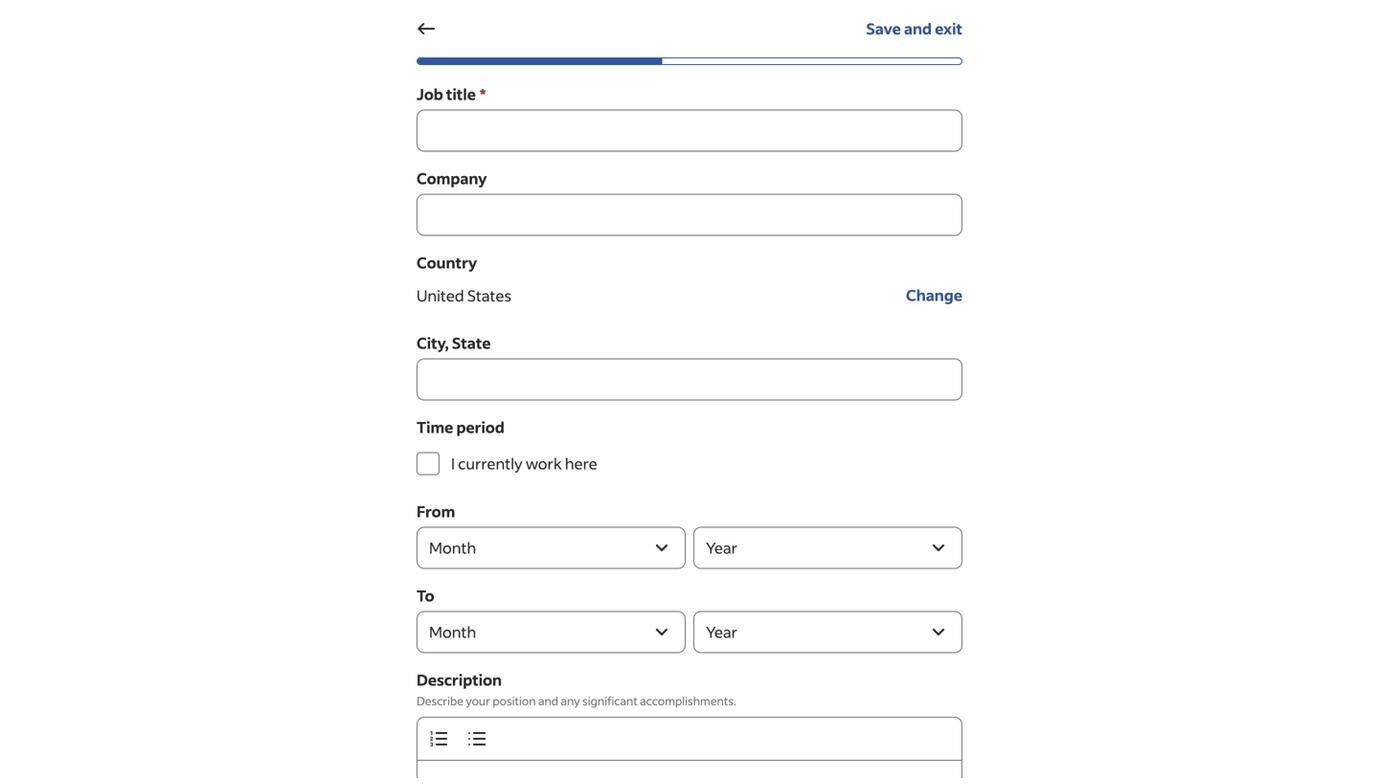 Task type: describe. For each thing, give the bounding box(es) containing it.
add work experience element
[[417, 18, 978, 779]]

describe
[[417, 694, 464, 709]]

description
[[417, 670, 502, 690]]

save
[[866, 19, 901, 38]]

description describe your position and any significant accomplishments.
[[417, 670, 736, 709]]

city, state
[[417, 333, 491, 353]]

job title *
[[417, 84, 486, 104]]

I currently work here checkbox
[[417, 453, 440, 476]]

progress image
[[418, 58, 662, 64]]

*
[[480, 84, 486, 104]]

add
[[417, 18, 469, 53]]

progress progress bar
[[417, 57, 963, 65]]

City, State field
[[417, 359, 963, 401]]

city,
[[417, 333, 449, 353]]

country
[[417, 253, 477, 273]]

time
[[417, 418, 453, 437]]

save and exit
[[866, 19, 963, 38]]

position
[[493, 694, 536, 709]]

and inside save and exit link
[[904, 19, 932, 38]]

save and exit link
[[866, 8, 963, 50]]

time period
[[417, 418, 505, 437]]

Company field
[[417, 194, 963, 236]]

change button
[[906, 274, 963, 317]]

united
[[417, 286, 464, 305]]

state
[[452, 333, 491, 353]]

and inside description describe your position and any significant accomplishments.
[[538, 694, 559, 709]]

period
[[456, 418, 505, 437]]

title
[[446, 84, 476, 104]]

exit
[[935, 19, 963, 38]]

to
[[417, 586, 434, 606]]

0 vertical spatial work
[[474, 18, 541, 53]]



Task type: locate. For each thing, give the bounding box(es) containing it.
0 horizontal spatial and
[[538, 694, 559, 709]]

0 vertical spatial and
[[904, 19, 932, 38]]

work up progress image
[[474, 18, 541, 53]]

Description text field
[[417, 761, 963, 779]]

any
[[561, 694, 580, 709]]

your
[[466, 694, 490, 709]]

1 vertical spatial and
[[538, 694, 559, 709]]

currently
[[458, 454, 523, 474]]

and left exit in the right top of the page
[[904, 19, 932, 38]]

add work experience
[[417, 18, 688, 53]]

i
[[451, 454, 455, 474]]

from
[[417, 502, 455, 522]]

work
[[474, 18, 541, 53], [526, 454, 562, 474]]

None field
[[417, 110, 963, 152]]

here
[[565, 454, 597, 474]]

and
[[904, 19, 932, 38], [538, 694, 559, 709]]

accomplishments.
[[640, 694, 736, 709]]

change
[[906, 285, 963, 305]]

1 vertical spatial work
[[526, 454, 562, 474]]

company
[[417, 169, 487, 188]]

united states
[[417, 286, 512, 305]]

significant
[[582, 694, 638, 709]]

1 horizontal spatial and
[[904, 19, 932, 38]]

i currently work here
[[451, 454, 597, 474]]

states
[[467, 286, 512, 305]]

work left here in the left bottom of the page
[[526, 454, 562, 474]]

and left any
[[538, 694, 559, 709]]

experience
[[546, 18, 688, 53]]

job
[[417, 84, 443, 104]]



Task type: vqa. For each thing, say whether or not it's contained in the screenshot.
and
yes



